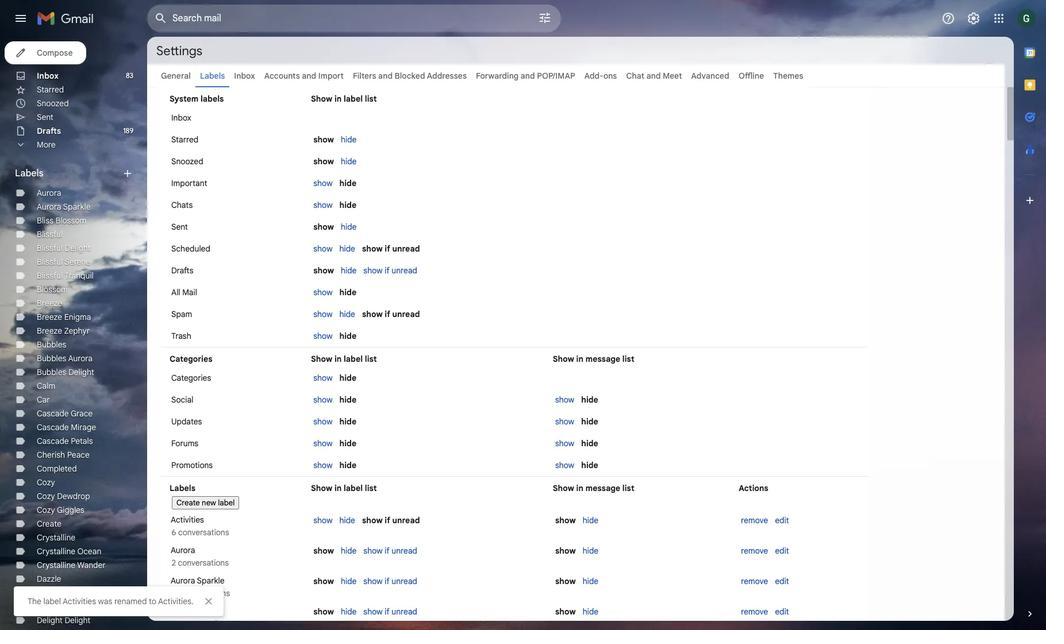 Task type: locate. For each thing, give the bounding box(es) containing it.
2 vertical spatial show in label list
[[311, 484, 377, 494]]

2 blissful from the top
[[37, 243, 63, 254]]

0 vertical spatial snoozed
[[37, 98, 69, 109]]

cascade down car link
[[37, 409, 69, 419]]

labels up labels at the left of page
[[200, 71, 225, 81]]

show if unread link for bliss blossom 0 conversations
[[364, 607, 417, 618]]

aurora inside aurora sparkle 0 conversations
[[171, 576, 195, 586]]

5 if from the top
[[385, 546, 390, 557]]

pop/imap
[[537, 71, 575, 81]]

labels heading
[[15, 168, 122, 179]]

aurora sparkle link
[[37, 202, 91, 212]]

show if unread
[[362, 244, 420, 254], [364, 266, 417, 276], [362, 309, 420, 320], [362, 516, 420, 526], [364, 546, 417, 557], [364, 577, 417, 587], [364, 607, 417, 618]]

4 remove from the top
[[741, 607, 768, 618]]

label inside button
[[218, 499, 235, 508]]

conversations up aurora sparkle 0 conversations
[[178, 558, 229, 569]]

drafts
[[37, 126, 61, 136], [171, 266, 194, 276]]

cozy down completed
[[37, 478, 55, 488]]

0 vertical spatial blossom
[[56, 216, 86, 226]]

snoozed
[[37, 98, 69, 109], [171, 156, 203, 167]]

message
[[586, 354, 621, 365], [586, 484, 621, 494]]

inbox down system on the top of the page
[[171, 113, 191, 123]]

blissful delight link
[[37, 243, 91, 254]]

inbox link
[[37, 71, 59, 81], [234, 71, 255, 81]]

cozy down cozy 'link' on the bottom
[[37, 492, 55, 502]]

0 horizontal spatial inbox link
[[37, 71, 59, 81]]

cherish peace
[[37, 450, 90, 461]]

delight inside dazzle cascade delight
[[37, 602, 63, 612]]

cascade mirage
[[37, 423, 96, 433]]

0 horizontal spatial sent
[[37, 112, 53, 122]]

1 vertical spatial crystalline
[[37, 547, 75, 557]]

show link
[[313, 178, 333, 189], [313, 200, 333, 210], [313, 244, 333, 254], [313, 287, 333, 298], [313, 309, 333, 320], [313, 331, 333, 342], [313, 373, 333, 384], [313, 395, 333, 405], [555, 395, 575, 405], [313, 417, 333, 427], [555, 417, 575, 427], [313, 439, 333, 449], [555, 439, 575, 449], [313, 461, 333, 471], [555, 461, 575, 471], [313, 516, 333, 526]]

aurora up aurora sparkle
[[37, 188, 61, 198]]

1 vertical spatial 0
[[172, 619, 177, 630]]

3 remove link from the top
[[741, 577, 768, 587]]

create up crystalline link
[[37, 519, 61, 530]]

message for categories
[[586, 354, 621, 365]]

inbox right labels link
[[234, 71, 255, 81]]

cascade down cascade grace
[[37, 423, 69, 433]]

2 vertical spatial cozy
[[37, 505, 55, 516]]

2 horizontal spatial labels
[[200, 71, 225, 81]]

crystalline down create link
[[37, 533, 75, 543]]

activities inside activities 6 conversations
[[171, 515, 204, 526]]

list for labels
[[365, 484, 377, 494]]

3 show if unread link from the top
[[364, 577, 417, 587]]

dazzle up dazzle cascade link at the left bottom of the page
[[37, 574, 61, 585]]

2 and from the left
[[378, 71, 393, 81]]

activities.
[[158, 597, 194, 607]]

2 edit from the top
[[775, 546, 789, 557]]

remove for bliss blossom 0 conversations
[[741, 607, 768, 618]]

cozy up create link
[[37, 505, 55, 516]]

4 show if unread link from the top
[[364, 607, 417, 618]]

1 vertical spatial create
[[37, 519, 61, 530]]

show in label list for system labels
[[311, 94, 377, 104]]

2 remove from the top
[[741, 546, 768, 557]]

bliss
[[37, 216, 53, 226], [171, 607, 187, 617]]

snoozed up the important
[[171, 156, 203, 167]]

cozy for cozy 'link' on the bottom
[[37, 478, 55, 488]]

bliss right to
[[171, 607, 187, 617]]

themes
[[774, 71, 804, 81]]

promotions
[[171, 461, 213, 471]]

0 horizontal spatial inbox
[[37, 71, 59, 81]]

blissful tranquil link
[[37, 271, 94, 281]]

4 and from the left
[[647, 71, 661, 81]]

2 0 from the top
[[172, 619, 177, 630]]

starred
[[37, 85, 64, 95], [171, 135, 199, 145]]

0 right to
[[172, 589, 177, 599]]

breeze zephyr link
[[37, 326, 90, 336]]

1 message from the top
[[586, 354, 621, 365]]

edit link for aurora 2 conversations
[[775, 546, 789, 557]]

blissful up blossom link
[[37, 271, 63, 281]]

1 horizontal spatial drafts
[[171, 266, 194, 276]]

and for chat
[[647, 71, 661, 81]]

aurora link
[[37, 188, 61, 198]]

1 0 from the top
[[172, 589, 177, 599]]

1 vertical spatial cozy
[[37, 492, 55, 502]]

1 vertical spatial bliss
[[171, 607, 187, 617]]

0 vertical spatial categories
[[170, 354, 213, 365]]

blossom up breeze link
[[37, 285, 68, 295]]

aurora down aurora link
[[37, 202, 61, 212]]

2 horizontal spatial inbox
[[234, 71, 255, 81]]

create inside button
[[177, 499, 200, 508]]

list for categories
[[365, 354, 377, 365]]

1 breeze from the top
[[37, 298, 62, 309]]

inbox
[[37, 71, 59, 81], [234, 71, 255, 81], [171, 113, 191, 123]]

0 horizontal spatial activities
[[63, 597, 96, 607]]

4 if from the top
[[385, 516, 390, 526]]

bubbles down breeze zephyr
[[37, 340, 66, 350]]

cascade grace link
[[37, 409, 93, 419]]

labels inside labels navigation
[[15, 168, 43, 179]]

0 inside the bliss blossom 0 conversations
[[172, 619, 177, 630]]

search mail image
[[151, 8, 171, 29]]

sparkle down the aurora 2 conversations
[[197, 576, 225, 586]]

breeze up bubbles link at the left of the page
[[37, 326, 62, 336]]

1 show in label list from the top
[[311, 94, 377, 104]]

dazzle inside dazzle cascade delight
[[37, 588, 61, 599]]

and left pop/imap
[[521, 71, 535, 81]]

chat and meet link
[[626, 71, 682, 81]]

dazzle cascade link
[[37, 588, 95, 599]]

bubbles up "calm"
[[37, 367, 66, 378]]

blossom down aurora sparkle 0 conversations
[[189, 607, 220, 617]]

0 down activities. on the left bottom of the page
[[172, 619, 177, 630]]

0 horizontal spatial bliss
[[37, 216, 53, 226]]

breeze for breeze zephyr
[[37, 326, 62, 336]]

conversations up the bliss blossom 0 conversations
[[179, 589, 230, 599]]

cascade left was
[[63, 588, 95, 599]]

2 show if unread link from the top
[[364, 546, 417, 557]]

0 horizontal spatial sparkle
[[63, 202, 91, 212]]

starred down system on the top of the page
[[171, 135, 199, 145]]

sparkle up the bliss blossom
[[63, 202, 91, 212]]

0 vertical spatial starred
[[37, 85, 64, 95]]

2 inbox link from the left
[[234, 71, 255, 81]]

0 vertical spatial drafts
[[37, 126, 61, 136]]

0 horizontal spatial labels
[[15, 168, 43, 179]]

1 vertical spatial show in message list
[[553, 484, 635, 494]]

message for labels
[[586, 484, 621, 494]]

aurora down 2 on the left of the page
[[171, 576, 195, 586]]

inbox link up "starred" link
[[37, 71, 59, 81]]

delight up the delight delight
[[37, 602, 63, 612]]

0 horizontal spatial create
[[37, 519, 61, 530]]

breeze down blossom link
[[37, 298, 62, 309]]

edit link
[[775, 516, 789, 526], [775, 546, 789, 557], [775, 577, 789, 587], [775, 607, 789, 618]]

snoozed down "starred" link
[[37, 98, 69, 109]]

1 horizontal spatial sparkle
[[197, 576, 225, 586]]

compose button
[[5, 41, 87, 64]]

2 vertical spatial blossom
[[189, 607, 220, 617]]

starred up snoozed link
[[37, 85, 64, 95]]

and left import
[[302, 71, 316, 81]]

create inside labels navigation
[[37, 519, 61, 530]]

aurora inside the aurora 2 conversations
[[171, 546, 195, 556]]

1 horizontal spatial inbox link
[[234, 71, 255, 81]]

activities
[[171, 515, 204, 526], [63, 597, 96, 607]]

categories down trash
[[170, 354, 213, 365]]

0 vertical spatial message
[[586, 354, 621, 365]]

cascade up cherish
[[37, 436, 69, 447]]

4 blissful from the top
[[37, 271, 63, 281]]

0
[[172, 589, 177, 599], [172, 619, 177, 630]]

delight delight
[[37, 616, 90, 626]]

offline
[[739, 71, 764, 81]]

2 vertical spatial bubbles
[[37, 367, 66, 378]]

0 vertical spatial labels
[[200, 71, 225, 81]]

remove link for activities 6 conversations
[[741, 516, 768, 526]]

conversations up the aurora 2 conversations
[[178, 528, 229, 538]]

0 horizontal spatial starred
[[37, 85, 64, 95]]

dazzle down the dazzle link
[[37, 588, 61, 599]]

1 edit from the top
[[775, 516, 789, 526]]

delight down bubbles aurora link
[[68, 367, 94, 378]]

crystalline up the dazzle link
[[37, 561, 75, 571]]

3 edit link from the top
[[775, 577, 789, 587]]

3 breeze from the top
[[37, 326, 62, 336]]

1 vertical spatial bubbles
[[37, 354, 66, 364]]

bliss inside labels navigation
[[37, 216, 53, 226]]

sent up drafts "link"
[[37, 112, 53, 122]]

1 cozy from the top
[[37, 478, 55, 488]]

0 vertical spatial 0
[[172, 589, 177, 599]]

main menu image
[[14, 11, 28, 25]]

1 dazzle from the top
[[37, 574, 61, 585]]

0 horizontal spatial drafts
[[37, 126, 61, 136]]

chats
[[171, 200, 193, 210]]

blissful down blissful delight
[[37, 257, 63, 267]]

create
[[177, 499, 200, 508], [37, 519, 61, 530]]

forwarding and pop/imap
[[476, 71, 575, 81]]

crystalline for wander
[[37, 561, 75, 571]]

0 vertical spatial activities
[[171, 515, 204, 526]]

bliss for bliss blossom 0 conversations
[[171, 607, 187, 617]]

2 breeze from the top
[[37, 312, 62, 323]]

2 vertical spatial breeze
[[37, 326, 62, 336]]

remove link for aurora sparkle 0 conversations
[[741, 577, 768, 587]]

bubbles down bubbles link at the left of the page
[[37, 354, 66, 364]]

1 if from the top
[[385, 244, 390, 254]]

gmail image
[[37, 7, 99, 30]]

label
[[344, 94, 363, 104], [344, 354, 363, 365], [344, 484, 363, 494], [218, 499, 235, 508], [43, 597, 61, 607]]

0 horizontal spatial snoozed
[[37, 98, 69, 109]]

edit link for aurora sparkle 0 conversations
[[775, 577, 789, 587]]

crystalline
[[37, 533, 75, 543], [37, 547, 75, 557], [37, 561, 75, 571]]

drafts up more
[[37, 126, 61, 136]]

0 vertical spatial crystalline
[[37, 533, 75, 543]]

bubbles aurora
[[37, 354, 93, 364]]

1 horizontal spatial starred
[[171, 135, 199, 145]]

tab list
[[1014, 37, 1046, 589]]

2 vertical spatial labels
[[170, 484, 196, 494]]

bliss up blissful link
[[37, 216, 53, 226]]

crystalline down crystalline link
[[37, 547, 75, 557]]

bliss inside the bliss blossom 0 conversations
[[171, 607, 187, 617]]

aurora up 2 on the left of the page
[[171, 546, 195, 556]]

1 vertical spatial message
[[586, 484, 621, 494]]

4 edit from the top
[[775, 607, 789, 618]]

1 vertical spatial dazzle
[[37, 588, 61, 599]]

1 horizontal spatial activities
[[171, 515, 204, 526]]

cozy dewdrop
[[37, 492, 90, 502]]

2 dazzle from the top
[[37, 588, 61, 599]]

0 vertical spatial breeze
[[37, 298, 62, 309]]

1 vertical spatial blossom
[[37, 285, 68, 295]]

3 edit from the top
[[775, 577, 789, 587]]

and right "filters"
[[378, 71, 393, 81]]

in for system labels
[[335, 94, 342, 104]]

1 horizontal spatial snoozed
[[171, 156, 203, 167]]

blossom inside the bliss blossom 0 conversations
[[189, 607, 220, 617]]

1 horizontal spatial sent
[[171, 222, 188, 232]]

and right 'chat'
[[647, 71, 661, 81]]

conversations inside activities 6 conversations
[[178, 528, 229, 538]]

show
[[311, 94, 333, 104], [311, 354, 333, 365], [553, 354, 574, 365], [311, 484, 333, 494], [553, 484, 574, 494]]

2 remove link from the top
[[741, 546, 768, 557]]

2 cozy from the top
[[37, 492, 55, 502]]

1 remove from the top
[[741, 516, 768, 526]]

6
[[172, 528, 176, 538]]

2 show in label list from the top
[[311, 354, 377, 365]]

1 vertical spatial show in label list
[[311, 354, 377, 365]]

2 vertical spatial crystalline
[[37, 561, 75, 571]]

forwarding and pop/imap link
[[476, 71, 575, 81]]

0 vertical spatial create
[[177, 499, 200, 508]]

drafts up all mail
[[171, 266, 194, 276]]

0 vertical spatial bubbles
[[37, 340, 66, 350]]

ocean
[[77, 547, 101, 557]]

1 show if unread link from the top
[[364, 266, 417, 276]]

dazzle for dazzle
[[37, 574, 61, 585]]

1 horizontal spatial labels
[[170, 484, 196, 494]]

conversations inside the aurora 2 conversations
[[178, 558, 229, 569]]

categories
[[170, 354, 213, 365], [171, 373, 211, 384]]

conversations inside the bliss blossom 0 conversations
[[179, 619, 230, 630]]

create left new
[[177, 499, 200, 508]]

inbox up "starred" link
[[37, 71, 59, 81]]

aurora for aurora sparkle
[[37, 202, 61, 212]]

remove
[[741, 516, 768, 526], [741, 546, 768, 557], [741, 577, 768, 587], [741, 607, 768, 618]]

6 if from the top
[[385, 577, 390, 587]]

1 and from the left
[[302, 71, 316, 81]]

accounts
[[264, 71, 300, 81]]

1 vertical spatial drafts
[[171, 266, 194, 276]]

new
[[202, 499, 216, 508]]

edit
[[775, 516, 789, 526], [775, 546, 789, 557], [775, 577, 789, 587], [775, 607, 789, 618]]

2 show in message list from the top
[[553, 484, 635, 494]]

peace
[[67, 450, 90, 461]]

blissful down the bliss blossom
[[37, 229, 63, 240]]

3 blissful from the top
[[37, 257, 63, 267]]

remove for aurora sparkle 0 conversations
[[741, 577, 768, 587]]

3 crystalline from the top
[[37, 561, 75, 571]]

3 bubbles from the top
[[37, 367, 66, 378]]

social
[[171, 395, 193, 405]]

2 edit link from the top
[[775, 546, 789, 557]]

labels for labels link
[[200, 71, 225, 81]]

0 vertical spatial show in message list
[[553, 354, 635, 365]]

blissful
[[37, 229, 63, 240], [37, 243, 63, 254], [37, 257, 63, 267], [37, 271, 63, 281]]

4 edit link from the top
[[775, 607, 789, 618]]

2 crystalline from the top
[[37, 547, 75, 557]]

giggles
[[57, 505, 84, 516]]

blossom for bliss blossom
[[56, 216, 86, 226]]

1 remove link from the top
[[741, 516, 768, 526]]

breeze for breeze enigma
[[37, 312, 62, 323]]

1 vertical spatial sparkle
[[197, 576, 225, 586]]

create for create
[[37, 519, 61, 530]]

0 vertical spatial dazzle
[[37, 574, 61, 585]]

ons
[[604, 71, 617, 81]]

activities inside alert
[[63, 597, 96, 607]]

0 vertical spatial sparkle
[[63, 202, 91, 212]]

0 vertical spatial bliss
[[37, 216, 53, 226]]

sent down chats
[[171, 222, 188, 232]]

1 inbox link from the left
[[37, 71, 59, 81]]

1 bubbles from the top
[[37, 340, 66, 350]]

compose
[[37, 48, 73, 58]]

in for categories
[[335, 354, 342, 365]]

blossom
[[56, 216, 86, 226], [37, 285, 68, 295], [189, 607, 220, 617]]

activities up delight delight link
[[63, 597, 96, 607]]

in for labels
[[335, 484, 342, 494]]

1 horizontal spatial create
[[177, 499, 200, 508]]

activities up 6
[[171, 515, 204, 526]]

show in label list
[[311, 94, 377, 104], [311, 354, 377, 365], [311, 484, 377, 494]]

add-
[[585, 71, 604, 81]]

grace
[[71, 409, 93, 419]]

inbox link right labels link
[[234, 71, 255, 81]]

labels down promotions
[[170, 484, 196, 494]]

1 blissful from the top
[[37, 229, 63, 240]]

labels up aurora link
[[15, 168, 43, 179]]

3 remove from the top
[[741, 577, 768, 587]]

1 vertical spatial labels
[[15, 168, 43, 179]]

2 message from the top
[[586, 484, 621, 494]]

3 cozy from the top
[[37, 505, 55, 516]]

0 vertical spatial sent
[[37, 112, 53, 122]]

cascade mirage link
[[37, 423, 96, 433]]

cascade petals
[[37, 436, 93, 447]]

delight up serene on the top left
[[65, 243, 91, 254]]

2 bubbles from the top
[[37, 354, 66, 364]]

delight for delight delight
[[65, 616, 90, 626]]

labels navigation
[[0, 37, 147, 631]]

0 vertical spatial show in label list
[[311, 94, 377, 104]]

breeze for breeze link
[[37, 298, 62, 309]]

3 show in label list from the top
[[311, 484, 377, 494]]

remove link for bliss blossom 0 conversations
[[741, 607, 768, 618]]

snoozed inside labels navigation
[[37, 98, 69, 109]]

1 crystalline from the top
[[37, 533, 75, 543]]

show for categories
[[311, 354, 333, 365]]

1 show in message list from the top
[[553, 354, 635, 365]]

1 vertical spatial categories
[[171, 373, 211, 384]]

delight
[[65, 243, 91, 254], [68, 367, 94, 378], [37, 602, 63, 612], [37, 616, 63, 626], [65, 616, 90, 626]]

aurora for aurora sparkle 0 conversations
[[171, 576, 195, 586]]

hide
[[341, 135, 357, 145], [341, 156, 357, 167], [340, 178, 357, 189], [340, 200, 357, 210], [341, 222, 357, 232], [340, 244, 355, 254], [341, 266, 357, 276], [340, 287, 357, 298], [340, 309, 355, 320], [340, 331, 357, 342], [340, 373, 357, 384], [340, 395, 357, 405], [581, 395, 598, 405], [340, 417, 357, 427], [581, 417, 598, 427], [340, 439, 357, 449], [581, 439, 598, 449], [340, 461, 357, 471], [581, 461, 598, 471], [340, 516, 355, 526], [583, 516, 599, 526], [341, 546, 357, 557], [583, 546, 599, 557], [341, 577, 357, 587], [583, 577, 599, 587], [341, 607, 357, 618], [583, 607, 599, 618]]

sparkle inside aurora sparkle 0 conversations
[[197, 576, 225, 586]]

categories up social
[[171, 373, 211, 384]]

blissful delight
[[37, 243, 91, 254]]

show in message list
[[553, 354, 635, 365], [553, 484, 635, 494]]

sparkle inside labels navigation
[[63, 202, 91, 212]]

wander
[[77, 561, 106, 571]]

1 vertical spatial breeze
[[37, 312, 62, 323]]

3 if from the top
[[385, 309, 390, 320]]

car
[[37, 395, 50, 405]]

1 vertical spatial snoozed
[[171, 156, 203, 167]]

0 vertical spatial cozy
[[37, 478, 55, 488]]

show if unread link
[[364, 266, 417, 276], [364, 546, 417, 557], [364, 577, 417, 587], [364, 607, 417, 618]]

breeze down breeze link
[[37, 312, 62, 323]]

4 remove link from the top
[[741, 607, 768, 618]]

blissful down blissful link
[[37, 243, 63, 254]]

0 inside aurora sparkle 0 conversations
[[172, 589, 177, 599]]

delight for blissful delight
[[65, 243, 91, 254]]

3 and from the left
[[521, 71, 535, 81]]

1 horizontal spatial bliss
[[171, 607, 187, 617]]

1 edit link from the top
[[775, 516, 789, 526]]

1 vertical spatial sent
[[171, 222, 188, 232]]

blossom down aurora sparkle link
[[56, 216, 86, 226]]

delight down dazzle cascade delight
[[65, 616, 90, 626]]

None search field
[[147, 5, 561, 32]]

cascade grace
[[37, 409, 93, 419]]

show if unread link for aurora sparkle 0 conversations
[[364, 577, 417, 587]]

list
[[365, 94, 377, 104], [365, 354, 377, 365], [623, 354, 635, 365], [365, 484, 377, 494], [623, 484, 635, 494]]

1 vertical spatial starred
[[171, 135, 199, 145]]

and
[[302, 71, 316, 81], [378, 71, 393, 81], [521, 71, 535, 81], [647, 71, 661, 81]]

1 vertical spatial activities
[[63, 597, 96, 607]]

conversations down activities. on the left bottom of the page
[[179, 619, 230, 630]]

advanced link
[[691, 71, 730, 81]]



Task type: vqa. For each thing, say whether or not it's contained in the screenshot.
blossom solace link
no



Task type: describe. For each thing, give the bounding box(es) containing it.
support image
[[942, 11, 956, 25]]

1 horizontal spatial inbox
[[171, 113, 191, 123]]

accounts and import link
[[264, 71, 344, 81]]

snoozed link
[[37, 98, 69, 109]]

offline link
[[739, 71, 764, 81]]

cascade for cascade mirage
[[37, 423, 69, 433]]

addresses
[[427, 71, 467, 81]]

bubbles for aurora
[[37, 354, 66, 364]]

important
[[171, 178, 207, 189]]

the label activities was renamed to activities.
[[28, 597, 194, 607]]

and for forwarding
[[521, 71, 535, 81]]

blissful for blissful delight
[[37, 243, 63, 254]]

aurora sparkle 0 conversations
[[170, 576, 230, 599]]

0 for bliss blossom 0 conversations
[[172, 619, 177, 630]]

aurora sparkle
[[37, 202, 91, 212]]

settings image
[[967, 11, 981, 25]]

chat and meet
[[626, 71, 682, 81]]

show in message list for categories
[[553, 354, 635, 365]]

add-ons
[[585, 71, 617, 81]]

zephyr
[[64, 326, 90, 336]]

blissful link
[[37, 229, 63, 240]]

delight link
[[37, 602, 63, 612]]

bubbles link
[[37, 340, 66, 350]]

blissful for blissful link
[[37, 229, 63, 240]]

blissful for blissful serene
[[37, 257, 63, 267]]

calm link
[[37, 381, 55, 392]]

system
[[170, 94, 199, 104]]

sparkle for aurora sparkle 0 conversations
[[197, 576, 225, 586]]

aurora 2 conversations
[[170, 546, 229, 569]]

crystalline ocean
[[37, 547, 101, 557]]

breeze enigma
[[37, 312, 91, 323]]

cozy link
[[37, 478, 55, 488]]

accounts and import
[[264, 71, 344, 81]]

sent inside labels navigation
[[37, 112, 53, 122]]

crystalline wander
[[37, 561, 106, 571]]

renamed
[[114, 597, 147, 607]]

inbox inside labels navigation
[[37, 71, 59, 81]]

aurora for aurora 2 conversations
[[171, 546, 195, 556]]

mail
[[182, 287, 197, 298]]

sent link
[[37, 112, 53, 122]]

blossom for bliss blossom 0 conversations
[[189, 607, 220, 617]]

2
[[172, 558, 176, 569]]

filters
[[353, 71, 376, 81]]

cherish
[[37, 450, 65, 461]]

edit for aurora sparkle 0 conversations
[[775, 577, 789, 587]]

edit for activities 6 conversations
[[775, 516, 789, 526]]

aurora for aurora
[[37, 188, 61, 198]]

blissful serene link
[[37, 257, 90, 267]]

2 if from the top
[[385, 266, 390, 276]]

bubbles for delight
[[37, 367, 66, 378]]

show for labels
[[311, 484, 333, 494]]

delight for bubbles delight
[[68, 367, 94, 378]]

edit link for activities 6 conversations
[[775, 516, 789, 526]]

filters and blocked addresses link
[[353, 71, 467, 81]]

create new label button
[[172, 497, 239, 510]]

edit link for bliss blossom 0 conversations
[[775, 607, 789, 618]]

add-ons link
[[585, 71, 617, 81]]

cherish peace link
[[37, 450, 90, 461]]

bliss for bliss blossom
[[37, 216, 53, 226]]

conversations inside aurora sparkle 0 conversations
[[179, 589, 230, 599]]

and for filters
[[378, 71, 393, 81]]

remove link for aurora 2 conversations
[[741, 546, 768, 557]]

more
[[37, 140, 55, 150]]

dewdrop
[[57, 492, 90, 502]]

car link
[[37, 395, 50, 405]]

breeze enigma link
[[37, 312, 91, 323]]

remove for aurora 2 conversations
[[741, 546, 768, 557]]

189
[[123, 126, 133, 135]]

general
[[161, 71, 191, 81]]

dazzle link
[[37, 574, 61, 585]]

cozy for cozy dewdrop
[[37, 492, 55, 502]]

breeze link
[[37, 298, 62, 309]]

updates
[[171, 417, 202, 427]]

show in label list for labels
[[311, 484, 377, 494]]

actions
[[739, 484, 769, 494]]

cascade for cascade grace
[[37, 409, 69, 419]]

calm
[[37, 381, 55, 392]]

starred link
[[37, 85, 64, 95]]

advanced search options image
[[534, 6, 557, 29]]

enigma
[[64, 312, 91, 323]]

was
[[98, 597, 112, 607]]

drafts inside labels navigation
[[37, 126, 61, 136]]

trash
[[171, 331, 191, 342]]

crystalline link
[[37, 533, 75, 543]]

label for categories
[[344, 354, 363, 365]]

spam
[[171, 309, 192, 320]]

blissful tranquil
[[37, 271, 94, 281]]

labels
[[201, 94, 224, 104]]

dazzle cascade delight
[[37, 588, 95, 612]]

and for accounts
[[302, 71, 316, 81]]

create for create new label
[[177, 499, 200, 508]]

labels for labels heading in the left top of the page
[[15, 168, 43, 179]]

label for labels
[[344, 484, 363, 494]]

7 if from the top
[[385, 607, 390, 618]]

breeze zephyr
[[37, 326, 90, 336]]

list for system labels
[[365, 94, 377, 104]]

sparkle for aurora sparkle
[[63, 202, 91, 212]]

cozy giggles link
[[37, 505, 84, 516]]

bliss blossom 0 conversations
[[170, 607, 230, 630]]

delight delight link
[[37, 616, 90, 626]]

all
[[171, 287, 180, 298]]

cascade for cascade petals
[[37, 436, 69, 447]]

blocked
[[395, 71, 425, 81]]

edit for bliss blossom 0 conversations
[[775, 607, 789, 618]]

serene
[[65, 257, 90, 267]]

show in label list for categories
[[311, 354, 377, 365]]

blossom link
[[37, 285, 68, 295]]

remove for activities 6 conversations
[[741, 516, 768, 526]]

show if unread link for aurora 2 conversations
[[364, 546, 417, 557]]

aurora up the bubbles delight link
[[68, 354, 93, 364]]

mirage
[[71, 423, 96, 433]]

create link
[[37, 519, 61, 530]]

delight down delight "link"
[[37, 616, 63, 626]]

the
[[28, 597, 41, 607]]

forums
[[171, 439, 198, 449]]

show for system labels
[[311, 94, 333, 104]]

starred inside labels navigation
[[37, 85, 64, 95]]

import
[[318, 71, 344, 81]]

the label activities was renamed to activities. alert
[[14, 26, 1028, 617]]

cascade inside dazzle cascade delight
[[63, 588, 95, 599]]

themes link
[[774, 71, 804, 81]]

cozy for cozy giggles
[[37, 505, 55, 516]]

labels link
[[200, 71, 225, 81]]

show in message list for labels
[[553, 484, 635, 494]]

blissful for blissful tranquil
[[37, 271, 63, 281]]

more button
[[0, 138, 138, 152]]

crystalline for ocean
[[37, 547, 75, 557]]

label inside alert
[[43, 597, 61, 607]]

cascade petals link
[[37, 436, 93, 447]]

crystalline wander link
[[37, 561, 106, 571]]

tranquil
[[65, 271, 94, 281]]

bubbles delight
[[37, 367, 94, 378]]

edit for aurora 2 conversations
[[775, 546, 789, 557]]

all mail
[[171, 287, 197, 298]]

drafts link
[[37, 126, 61, 136]]

Search mail text field
[[172, 13, 506, 24]]

forwarding
[[476, 71, 519, 81]]

label for system labels
[[344, 94, 363, 104]]

dazzle for dazzle cascade delight
[[37, 588, 61, 599]]

0 for aurora sparkle 0 conversations
[[172, 589, 177, 599]]



